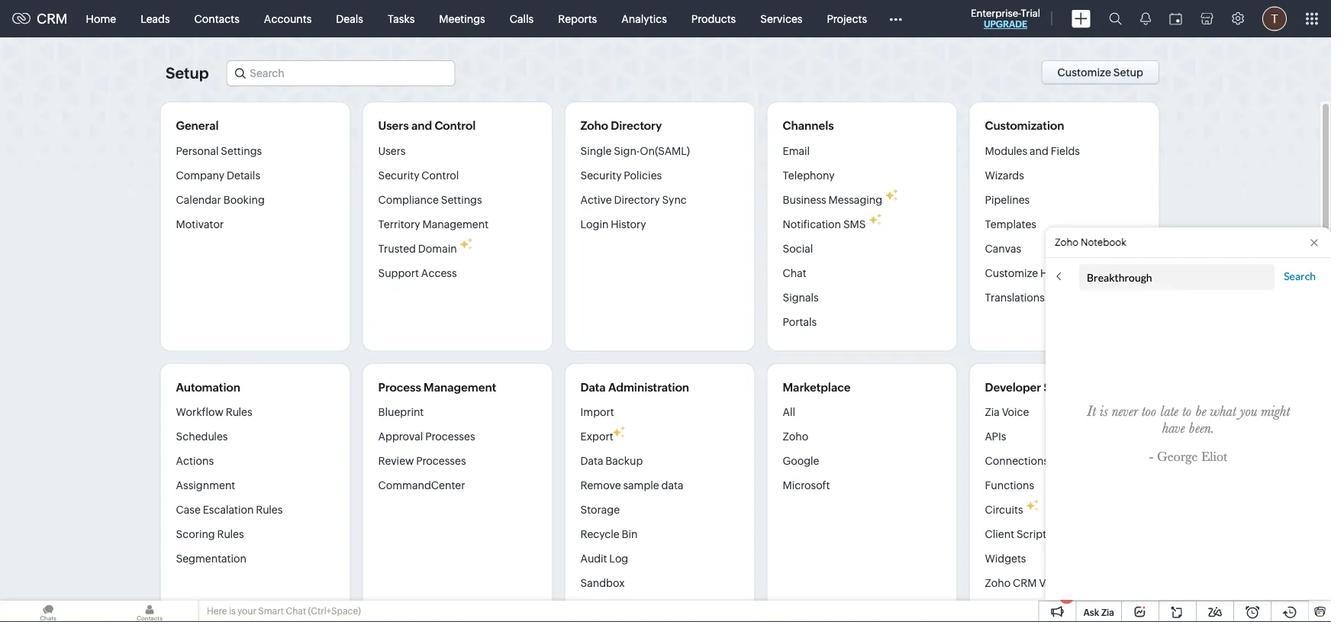 Task type: describe. For each thing, give the bounding box(es) containing it.
contacts image
[[102, 601, 198, 622]]

and for users
[[412, 119, 432, 132]]

email
[[783, 145, 810, 157]]

search element
[[1100, 0, 1132, 37]]

customize home page
[[985, 267, 1098, 279]]

1 horizontal spatial home
[[1041, 267, 1071, 279]]

1 vertical spatial control
[[422, 169, 459, 181]]

notification
[[783, 218, 842, 230]]

territory management
[[378, 218, 489, 230]]

1 horizontal spatial chat
[[783, 267, 807, 279]]

calendar
[[176, 194, 221, 206]]

connections link
[[985, 449, 1049, 473]]

remove sample data link
[[581, 473, 684, 498]]

channels
[[783, 119, 834, 132]]

security for security policies
[[581, 169, 622, 181]]

data
[[662, 480, 684, 492]]

on(saml)
[[640, 145, 690, 157]]

compliance settings link
[[378, 187, 482, 212]]

audit
[[581, 553, 607, 565]]

security policies
[[581, 169, 662, 181]]

case
[[176, 504, 201, 516]]

approval processes
[[378, 431, 475, 443]]

active directory sync
[[581, 194, 687, 206]]

assignment link
[[176, 473, 235, 498]]

rules for workflow rules
[[226, 406, 252, 418]]

schedules link
[[176, 425, 228, 449]]

marketplace
[[783, 381, 851, 394]]

microsoft link
[[783, 473, 830, 498]]

0 horizontal spatial chat
[[286, 606, 306, 617]]

rules for scoring rules
[[217, 528, 244, 541]]

blueprint link
[[378, 405, 424, 425]]

calendar image
[[1170, 13, 1183, 25]]

canvas link
[[985, 236, 1022, 261]]

personal
[[176, 145, 219, 157]]

search image
[[1110, 12, 1123, 25]]

calls
[[510, 13, 534, 25]]

processes for review processes
[[416, 455, 466, 467]]

blueprint
[[378, 406, 424, 418]]

sms
[[844, 218, 866, 230]]

settings for personal settings
[[221, 145, 262, 157]]

analytics link
[[610, 0, 679, 37]]

data for data administration
[[581, 381, 606, 394]]

tasks
[[388, 13, 415, 25]]

your
[[238, 606, 257, 617]]

Other Modules field
[[880, 6, 913, 31]]

signals
[[783, 291, 819, 304]]

connections
[[985, 455, 1049, 467]]

sandbox
[[581, 577, 625, 590]]

setup inside "button"
[[1114, 66, 1144, 79]]

compliance settings
[[378, 194, 482, 206]]

products link
[[679, 0, 749, 37]]

access
[[421, 267, 457, 279]]

zoho for zoho notebook
[[1055, 237, 1079, 248]]

modules and fields
[[985, 145, 1080, 157]]

here is your smart chat (ctrl+space)
[[207, 606, 361, 617]]

client script link
[[985, 522, 1047, 547]]

recycle bin link
[[581, 522, 638, 547]]

zoho crm variables
[[985, 577, 1084, 590]]

apis
[[985, 431, 1007, 443]]

management for territory management
[[423, 218, 489, 230]]

deals link
[[324, 0, 376, 37]]

zoho directory
[[581, 119, 662, 132]]

import link
[[581, 405, 615, 425]]

single sign-on(saml)
[[581, 145, 690, 157]]

portals
[[783, 316, 817, 328]]

smart
[[258, 606, 284, 617]]

data backup link
[[581, 449, 643, 473]]

assignment
[[176, 480, 235, 492]]

customize for customize setup
[[1058, 66, 1112, 79]]

enterprise-trial upgrade
[[971, 7, 1041, 29]]

translations
[[985, 291, 1045, 304]]

recycle bin
[[581, 528, 638, 541]]

functions link
[[985, 473, 1035, 498]]

profile image
[[1263, 6, 1287, 31]]

scoring rules
[[176, 528, 244, 541]]

zoho for zoho directory
[[581, 119, 609, 132]]

workflow rules link
[[176, 405, 252, 425]]

security for security control
[[378, 169, 420, 181]]

home link
[[74, 0, 128, 37]]

crm link
[[12, 11, 68, 27]]

0 horizontal spatial setup
[[166, 65, 209, 82]]

commandcenter link
[[378, 473, 465, 498]]

review
[[378, 455, 414, 467]]

business
[[783, 194, 827, 206]]

customize setup link
[[1042, 60, 1166, 85]]

notification sms
[[783, 218, 866, 230]]

webforms
[[985, 602, 1037, 614]]

processes for approval processes
[[425, 431, 475, 443]]

0 horizontal spatial zia
[[985, 406, 1000, 418]]

telephony link
[[783, 163, 835, 187]]

contacts
[[194, 13, 240, 25]]

booking
[[223, 194, 265, 206]]

zia voice
[[985, 406, 1030, 418]]

0 vertical spatial control
[[435, 119, 476, 132]]

variables
[[1040, 577, 1084, 590]]

notification sms link
[[783, 212, 866, 236]]

administration
[[609, 381, 690, 394]]

login
[[581, 218, 609, 230]]

ask zia
[[1084, 607, 1115, 618]]

zoho for zoho
[[783, 431, 809, 443]]

webforms link
[[985, 596, 1037, 620]]

personal settings link
[[176, 144, 262, 163]]

territory management link
[[378, 212, 489, 236]]

approval
[[378, 431, 423, 443]]

meetings link
[[427, 0, 498, 37]]

signals image
[[1141, 12, 1152, 25]]

schedules
[[176, 431, 228, 443]]

export
[[581, 431, 614, 443]]

(ctrl+space)
[[308, 606, 361, 617]]

widgets link
[[985, 547, 1027, 571]]

fields
[[1051, 145, 1080, 157]]



Task type: vqa. For each thing, say whether or not it's contained in the screenshot.
Client Script link
yes



Task type: locate. For each thing, give the bounding box(es) containing it.
1 vertical spatial zia
[[1102, 607, 1115, 618]]

0 vertical spatial settings
[[221, 145, 262, 157]]

1 data from the top
[[581, 381, 606, 394]]

zia left 'voice'
[[985, 406, 1000, 418]]

remove
[[581, 480, 621, 492]]

1 vertical spatial processes
[[416, 455, 466, 467]]

pipelines link
[[985, 187, 1030, 212]]

tasks link
[[376, 0, 427, 37]]

users for users and control
[[378, 119, 409, 132]]

1 horizontal spatial settings
[[441, 194, 482, 206]]

customize for customize home page
[[985, 267, 1039, 279]]

messaging
[[829, 194, 883, 206]]

upgrade
[[984, 19, 1028, 29]]

data up import
[[581, 381, 606, 394]]

zia right ask
[[1102, 607, 1115, 618]]

0 vertical spatial data
[[581, 381, 606, 394]]

notebook
[[1081, 237, 1127, 248]]

accounts link
[[252, 0, 324, 37]]

0 horizontal spatial security
[[378, 169, 420, 181]]

0 horizontal spatial home
[[86, 13, 116, 25]]

1 vertical spatial crm
[[1013, 577, 1037, 590]]

rules
[[226, 406, 252, 418], [256, 504, 283, 516], [217, 528, 244, 541]]

0 vertical spatial and
[[412, 119, 432, 132]]

setup down the "search" icon
[[1114, 66, 1144, 79]]

trusted domain link
[[378, 236, 457, 261]]

management inside territory management "link"
[[423, 218, 489, 230]]

setup up the general
[[166, 65, 209, 82]]

2 vertical spatial rules
[[217, 528, 244, 541]]

0 vertical spatial crm
[[37, 11, 68, 27]]

email link
[[783, 144, 810, 163]]

profile element
[[1254, 0, 1297, 37]]

0 horizontal spatial crm
[[37, 11, 68, 27]]

single
[[581, 145, 612, 157]]

chat right smart
[[286, 606, 306, 617]]

1 users from the top
[[378, 119, 409, 132]]

1 vertical spatial users
[[378, 145, 406, 157]]

projects
[[827, 13, 868, 25]]

management up approval processes
[[424, 381, 497, 394]]

create menu element
[[1063, 0, 1100, 37]]

crm up the webforms
[[1013, 577, 1037, 590]]

business messaging
[[783, 194, 883, 206]]

1 horizontal spatial setup
[[1114, 66, 1144, 79]]

0 vertical spatial processes
[[425, 431, 475, 443]]

1 horizontal spatial zia
[[1102, 607, 1115, 618]]

calendar booking
[[176, 194, 265, 206]]

social link
[[783, 236, 813, 261]]

data for data backup
[[581, 455, 604, 467]]

general
[[176, 119, 219, 132]]

chat down social link
[[783, 267, 807, 279]]

create menu image
[[1072, 10, 1091, 28]]

customize down create menu element
[[1058, 66, 1112, 79]]

0 vertical spatial users
[[378, 119, 409, 132]]

0 vertical spatial home
[[86, 13, 116, 25]]

crm left home 'link' on the top of page
[[37, 11, 68, 27]]

1 vertical spatial chat
[[286, 606, 306, 617]]

zoho up "page"
[[1055, 237, 1079, 248]]

directory down policies on the top left of page
[[614, 194, 660, 206]]

script
[[1017, 528, 1047, 541]]

scoring
[[176, 528, 215, 541]]

customize up translations
[[985, 267, 1039, 279]]

crm inside "zoho crm variables" link
[[1013, 577, 1037, 590]]

chats image
[[0, 601, 96, 622]]

None field
[[226, 60, 455, 86]]

users up security control link
[[378, 145, 406, 157]]

1 vertical spatial management
[[424, 381, 497, 394]]

customize setup
[[1058, 66, 1144, 79]]

management for process management
[[424, 381, 497, 394]]

1 security from the left
[[378, 169, 420, 181]]

commandcenter
[[378, 480, 465, 492]]

security down users link
[[378, 169, 420, 181]]

0 vertical spatial chat
[[783, 267, 807, 279]]

import
[[581, 406, 615, 418]]

pipelines
[[985, 194, 1030, 206]]

directory for zoho
[[611, 119, 662, 132]]

and up security control
[[412, 119, 432, 132]]

personal settings
[[176, 145, 262, 157]]

1 vertical spatial settings
[[441, 194, 482, 206]]

zoho for zoho crm variables
[[985, 577, 1011, 590]]

scoring rules link
[[176, 522, 244, 547]]

2 security from the left
[[581, 169, 622, 181]]

0 vertical spatial customize
[[1058, 66, 1112, 79]]

1 vertical spatial customize
[[985, 267, 1039, 279]]

sign-
[[614, 145, 640, 157]]

voice
[[1002, 406, 1030, 418]]

0 vertical spatial management
[[423, 218, 489, 230]]

google link
[[783, 449, 820, 473]]

case escalation rules link
[[176, 498, 283, 522]]

contacts link
[[182, 0, 252, 37]]

2 users from the top
[[378, 145, 406, 157]]

is
[[229, 606, 236, 617]]

workflow
[[176, 406, 224, 418]]

process
[[378, 381, 421, 394]]

2 data from the top
[[581, 455, 604, 467]]

review processes
[[378, 455, 466, 467]]

leads
[[141, 13, 170, 25]]

settings up territory management
[[441, 194, 482, 206]]

sample
[[623, 480, 660, 492]]

accounts
[[264, 13, 312, 25]]

recycle
[[581, 528, 620, 541]]

users up users link
[[378, 119, 409, 132]]

rules right escalation
[[256, 504, 283, 516]]

home inside 'link'
[[86, 13, 116, 25]]

segmentation link
[[176, 547, 247, 571]]

storage link
[[581, 498, 620, 522]]

settings
[[221, 145, 262, 157], [441, 194, 482, 206]]

signals link
[[783, 285, 819, 310]]

history
[[611, 218, 647, 230]]

rules right workflow on the bottom of the page
[[226, 406, 252, 418]]

setup
[[166, 65, 209, 82], [1114, 66, 1144, 79]]

developer
[[985, 381, 1042, 394]]

data
[[581, 381, 606, 394], [581, 455, 604, 467]]

1 vertical spatial home
[[1041, 267, 1071, 279]]

home left leads
[[86, 13, 116, 25]]

directory up single sign-on(saml)
[[611, 119, 662, 132]]

escalation
[[203, 504, 254, 516]]

users
[[378, 119, 409, 132], [378, 145, 406, 157]]

1 horizontal spatial and
[[1030, 145, 1049, 157]]

processes down approval processes
[[416, 455, 466, 467]]

reports link
[[546, 0, 610, 37]]

client script
[[985, 528, 1047, 541]]

leads link
[[128, 0, 182, 37]]

0 vertical spatial directory
[[611, 119, 662, 132]]

control up security control link
[[435, 119, 476, 132]]

details
[[227, 169, 260, 181]]

and for modules
[[1030, 145, 1049, 157]]

customize inside "button"
[[1058, 66, 1112, 79]]

users for users
[[378, 145, 406, 157]]

settings for compliance settings
[[441, 194, 482, 206]]

control up compliance settings
[[422, 169, 459, 181]]

processes up 'review processes'
[[425, 431, 475, 443]]

active
[[581, 194, 612, 206]]

1 vertical spatial and
[[1030, 145, 1049, 157]]

1 horizontal spatial customize
[[1058, 66, 1112, 79]]

Search text field
[[227, 61, 455, 86]]

management up domain
[[423, 218, 489, 230]]

zoho up the single
[[581, 119, 609, 132]]

settings up details
[[221, 145, 262, 157]]

wizards
[[985, 169, 1025, 181]]

workflow rules
[[176, 406, 252, 418]]

reports
[[558, 13, 597, 25]]

support
[[378, 267, 419, 279]]

1 vertical spatial data
[[581, 455, 604, 467]]

export link
[[581, 425, 614, 449]]

0 horizontal spatial settings
[[221, 145, 262, 157]]

bin
[[622, 528, 638, 541]]

templates link
[[985, 212, 1037, 236]]

data down export link
[[581, 455, 604, 467]]

0 horizontal spatial and
[[412, 119, 432, 132]]

0 vertical spatial rules
[[226, 406, 252, 418]]

signals element
[[1132, 0, 1161, 37]]

projects link
[[815, 0, 880, 37]]

control
[[435, 119, 476, 132], [422, 169, 459, 181]]

1 vertical spatial directory
[[614, 194, 660, 206]]

products
[[692, 13, 736, 25]]

security up active
[[581, 169, 622, 181]]

1 horizontal spatial security
[[581, 169, 622, 181]]

customize setup button
[[1042, 60, 1160, 85]]

directory for active
[[614, 194, 660, 206]]

functions
[[985, 480, 1035, 492]]

space
[[1044, 381, 1078, 394]]

zoho crm variables link
[[985, 571, 1084, 596]]

zoho link
[[783, 425, 809, 449]]

actions link
[[176, 449, 214, 473]]

data administration
[[581, 381, 690, 394]]

1 horizontal spatial crm
[[1013, 577, 1037, 590]]

all
[[783, 406, 796, 418]]

0 horizontal spatial customize
[[985, 267, 1039, 279]]

security control link
[[378, 163, 459, 187]]

0 vertical spatial zia
[[985, 406, 1000, 418]]

1 vertical spatial rules
[[256, 504, 283, 516]]

and left fields at the top of page
[[1030, 145, 1049, 157]]

translations link
[[985, 285, 1045, 310]]

security control
[[378, 169, 459, 181]]

company details link
[[176, 163, 260, 187]]

analytics
[[622, 13, 667, 25]]

chat link
[[783, 261, 807, 285]]

business messaging link
[[783, 187, 883, 212]]

company
[[176, 169, 225, 181]]

home left "page"
[[1041, 267, 1071, 279]]

login history
[[581, 218, 647, 230]]

zoho down widgets link
[[985, 577, 1011, 590]]

enterprise-
[[971, 7, 1021, 19]]

zoho down all link
[[783, 431, 809, 443]]

rules down case escalation rules link
[[217, 528, 244, 541]]



